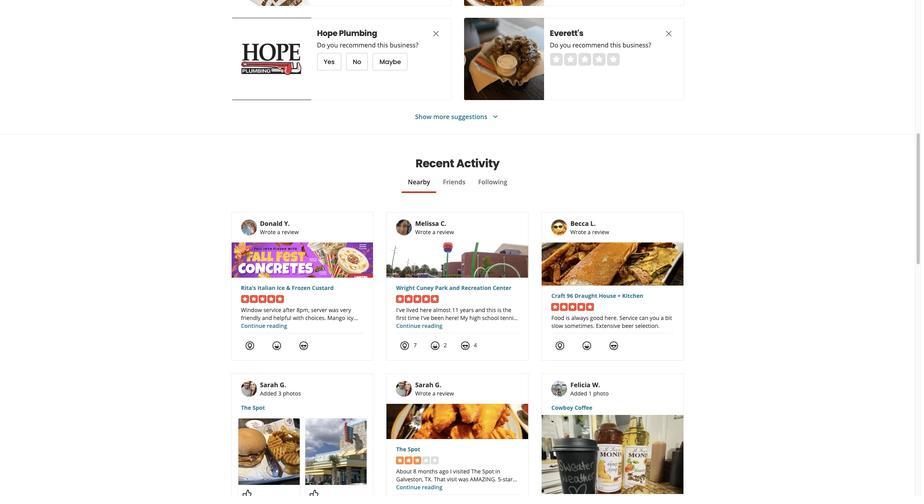 Task type: locate. For each thing, give the bounding box(es) containing it.
cowboy coffee
[[551, 404, 592, 412]]

review
[[282, 228, 299, 236], [437, 228, 454, 236], [592, 228, 609, 236], [437, 390, 454, 398]]

96
[[567, 292, 573, 300]]

this for everett's
[[610, 41, 621, 49]]

recommend down plumbing
[[340, 41, 376, 49]]

1 business? from the left
[[390, 41, 418, 49]]

you
[[327, 41, 338, 49], [560, 41, 571, 49], [650, 314, 659, 322]]

1 horizontal spatial you
[[560, 41, 571, 49]]

1 sarah g. link from the left
[[260, 381, 286, 390]]

becca l. link
[[570, 219, 596, 228]]

1 horizontal spatial 24 funny v2 image
[[430, 341, 440, 351]]

you up selection.
[[650, 314, 659, 322]]

0 horizontal spatial 5 star rating image
[[241, 295, 284, 303]]

c.
[[441, 219, 446, 228]]

review inside becca l. wrote a review
[[592, 228, 609, 236]]

business? down the everett's link
[[623, 41, 651, 49]]

sarah
[[260, 381, 278, 390], [415, 381, 433, 390]]

1 horizontal spatial do you recommend this business?
[[550, 41, 651, 49]]

photo of becca l. image
[[551, 220, 567, 236]]

reading
[[267, 322, 287, 330], [422, 322, 442, 330], [422, 484, 442, 491]]

business? for everett's
[[623, 41, 651, 49]]

continue reading button down the 3 star rating image
[[396, 484, 442, 491]]

1 do from the left
[[317, 41, 325, 49]]

2 recommend from the left
[[572, 41, 609, 49]]

1 vertical spatial the spot
[[396, 446, 420, 453]]

continue reading down italian
[[241, 322, 287, 330]]

the spot down sarah g. added 3 photos
[[241, 404, 265, 412]]

rita's italian ice & frozen custard link
[[241, 284, 364, 292]]

2 business? from the left
[[623, 41, 651, 49]]

the spot link
[[241, 404, 364, 412], [396, 446, 519, 454]]

do you recommend this business? down the everett's link
[[550, 41, 651, 49]]

selection.
[[635, 322, 660, 330]]

4
[[474, 342, 477, 349]]

open photo lightbox image for like feed item icon
[[238, 419, 300, 485]]

1 horizontal spatial the
[[396, 446, 406, 453]]

craft 96 draught house + kitchen link
[[551, 292, 674, 300]]

0 horizontal spatial 24 funny v2 image
[[272, 341, 281, 351]]

continue reading for melissa
[[396, 322, 442, 330]]

do
[[317, 41, 325, 49], [550, 41, 558, 49]]

open photo lightbox image
[[238, 419, 300, 485], [305, 419, 366, 485]]

business? for hope plumbing
[[390, 41, 418, 49]]

photo of sarah g. image
[[241, 381, 257, 397], [396, 381, 412, 397]]

1 recommend from the left
[[340, 41, 376, 49]]

0 horizontal spatial sarah g. link
[[260, 381, 286, 390]]

draught
[[575, 292, 597, 300]]

24 useful v2 image
[[245, 341, 254, 351], [400, 341, 410, 351], [555, 341, 565, 351]]

2 do you recommend this business? from the left
[[550, 41, 651, 49]]

continue
[[241, 322, 265, 330], [396, 322, 421, 330], [396, 484, 421, 491]]

continue up the 7
[[396, 322, 421, 330]]

cowboy coffee link
[[551, 404, 674, 412]]

3 24 useful v2 image from the left
[[555, 341, 565, 351]]

a inside sarah g. wrote a review
[[432, 390, 436, 398]]

coffee
[[575, 404, 592, 412]]

felicia
[[570, 381, 591, 390]]

added down felicia
[[570, 390, 587, 398]]

5 star rating image
[[241, 295, 284, 303], [396, 295, 439, 303], [551, 303, 594, 311]]

24 funny v2 image
[[272, 341, 281, 351], [430, 341, 440, 351]]

1 24 useful v2 image from the left
[[245, 341, 254, 351]]

review inside the melissa c. wrote a review
[[437, 228, 454, 236]]

2 open photo lightbox image from the left
[[305, 419, 366, 485]]

continue reading button for sarah
[[396, 484, 442, 491]]

spot up the 3 star rating image
[[408, 446, 420, 453]]

2 horizontal spatial 5 star rating image
[[551, 303, 594, 311]]

wrote inside the melissa c. wrote a review
[[415, 228, 431, 236]]

photo of everett's image
[[464, 18, 544, 100]]

wrote
[[260, 228, 276, 236], [415, 228, 431, 236], [570, 228, 586, 236], [415, 390, 431, 398]]

1 horizontal spatial do
[[550, 41, 558, 49]]

photo of allsups image
[[231, 0, 311, 6]]

wrote inside donald y. wrote a review
[[260, 228, 276, 236]]

activity
[[456, 156, 500, 171]]

1 horizontal spatial 24 useful v2 image
[[400, 341, 410, 351]]

everett's
[[550, 28, 583, 39]]

1 horizontal spatial business?
[[623, 41, 651, 49]]

review inside donald y. wrote a review
[[282, 228, 299, 236]]

wrote for donald y.
[[260, 228, 276, 236]]

0 horizontal spatial 24 cool v2 image
[[299, 341, 308, 351]]

1 vertical spatial spot
[[408, 446, 420, 453]]

g. inside sarah g. added 3 photos
[[280, 381, 286, 390]]

the
[[241, 404, 251, 412], [396, 446, 406, 453]]

do for everett's
[[550, 41, 558, 49]]

reading down ice
[[267, 322, 287, 330]]

do down hope
[[317, 41, 325, 49]]

0 horizontal spatial photo of sarah g. image
[[241, 381, 257, 397]]

reading for donald
[[267, 322, 287, 330]]

recommend
[[340, 41, 376, 49], [572, 41, 609, 49]]

sarah inside sarah g. added 3 photos
[[260, 381, 278, 390]]

reading down the 3 star rating image
[[422, 484, 442, 491]]

2 photo of sarah g. image from the left
[[396, 381, 412, 397]]

business? up "maybe" button
[[390, 41, 418, 49]]

ice
[[277, 284, 285, 292]]

5 star rating image down "cuney"
[[396, 295, 439, 303]]

1 open photo lightbox image from the left
[[238, 419, 300, 485]]

continue reading button
[[241, 322, 287, 330], [396, 322, 442, 330], [396, 484, 442, 491]]

house
[[599, 292, 616, 300]]

2 horizontal spatial you
[[650, 314, 659, 322]]

2 this from the left
[[610, 41, 621, 49]]

added inside "felicia w. added 1 photo"
[[570, 390, 587, 398]]

a inside donald y. wrote a review
[[277, 228, 280, 236]]

continue reading button up the 7
[[396, 322, 442, 330]]

1 horizontal spatial the spot link
[[396, 446, 519, 454]]

wright cuney park and recreation center link
[[396, 284, 519, 292]]

a inside the melissa c. wrote a review
[[432, 228, 436, 236]]

becca
[[570, 219, 589, 228]]

show
[[415, 112, 432, 121]]

2 horizontal spatial 24 useful v2 image
[[555, 341, 565, 351]]

2 sarah from the left
[[415, 381, 433, 390]]

recent activity
[[416, 156, 500, 171]]

wrote inside becca l. wrote a review
[[570, 228, 586, 236]]

the spot up the 3 star rating image
[[396, 446, 420, 453]]

1 horizontal spatial added
[[570, 390, 587, 398]]

do you recommend this business? down hope plumbing link
[[317, 41, 418, 49]]

donald y. wrote a review
[[260, 219, 299, 236]]

tab list containing nearby
[[231, 177, 684, 193]]

1 photo of sarah g. image from the left
[[241, 381, 257, 397]]

you down everett's
[[560, 41, 571, 49]]

0 horizontal spatial open photo lightbox image
[[238, 419, 300, 485]]

recommend down the everett's link
[[572, 41, 609, 49]]

open photo lightbox image for like feed item image
[[305, 419, 366, 485]]

continue reading down the 3 star rating image
[[396, 484, 442, 491]]

felicia w. link
[[570, 381, 600, 390]]

added inside sarah g. added 3 photos
[[260, 390, 277, 398]]

service
[[619, 314, 638, 322]]

continue for donald
[[241, 322, 265, 330]]

1 horizontal spatial g.
[[435, 381, 441, 390]]

added left "3"
[[260, 390, 277, 398]]

felicia w. added 1 photo
[[570, 381, 609, 398]]

7
[[414, 342, 417, 349]]

this down the everett's link
[[610, 41, 621, 49]]

rita's
[[241, 284, 256, 292]]

1 horizontal spatial 24 cool v2 image
[[460, 341, 470, 351]]

do you recommend this business?
[[317, 41, 418, 49], [550, 41, 651, 49]]

plumbing
[[339, 28, 377, 39]]

spot
[[253, 404, 265, 412], [408, 446, 420, 453]]

cowboy
[[551, 404, 573, 412]]

1 do you recommend this business? from the left
[[317, 41, 418, 49]]

a for l.
[[588, 228, 591, 236]]

0 horizontal spatial g.
[[280, 381, 286, 390]]

photo of sarah g. image for sarah g. wrote a review
[[396, 381, 412, 397]]

wrote inside sarah g. wrote a review
[[415, 390, 431, 398]]

0 horizontal spatial business?
[[390, 41, 418, 49]]

24 cool v2 image
[[299, 341, 308, 351], [460, 341, 470, 351]]

you for everett's
[[560, 41, 571, 49]]

photo of sarah g. image left "3"
[[241, 381, 257, 397]]

sarah g. wrote a review
[[415, 381, 454, 398]]

sarah inside sarah g. wrote a review
[[415, 381, 433, 390]]

None radio
[[564, 53, 577, 66], [578, 53, 591, 66], [564, 53, 577, 66], [578, 53, 591, 66]]

g. inside sarah g. wrote a review
[[435, 381, 441, 390]]

a inside food is always good here. service can you a bit slow sometimes. extensive beer selection.
[[661, 314, 664, 322]]

can
[[639, 314, 648, 322]]

2 sarah g. link from the left
[[415, 381, 441, 390]]

0 horizontal spatial the
[[241, 404, 251, 412]]

0 horizontal spatial do
[[317, 41, 325, 49]]

photo of sarah g. image left sarah g. wrote a review
[[396, 381, 412, 397]]

continue reading button down italian
[[241, 322, 287, 330]]

continue reading
[[241, 322, 287, 330], [396, 322, 442, 330], [396, 484, 442, 491]]

center
[[493, 284, 511, 292]]

sarah g. link
[[260, 381, 286, 390], [415, 381, 441, 390]]

0 horizontal spatial 24 useful v2 image
[[245, 341, 254, 351]]

0 horizontal spatial the spot link
[[241, 404, 364, 412]]

0 horizontal spatial added
[[260, 390, 277, 398]]

kitchen
[[622, 292, 643, 300]]

reading down "cuney"
[[422, 322, 442, 330]]

1 this from the left
[[377, 41, 388, 49]]

beer
[[622, 322, 634, 330]]

continue down rita's
[[241, 322, 265, 330]]

cuney
[[416, 284, 434, 292]]

5 star rating image down 96
[[551, 303, 594, 311]]

0 vertical spatial the
[[241, 404, 251, 412]]

(no rating) image
[[550, 53, 620, 66]]

continue down the 3 star rating image
[[396, 484, 421, 491]]

added for sarah g.
[[260, 390, 277, 398]]

0 horizontal spatial recommend
[[340, 41, 376, 49]]

1 g. from the left
[[280, 381, 286, 390]]

you down hope
[[327, 41, 338, 49]]

24 useful v2 image for donald y.
[[245, 341, 254, 351]]

everett's link
[[550, 28, 649, 39]]

spot down sarah g. added 3 photos
[[253, 404, 265, 412]]

photo of hope plumbing image
[[231, 18, 311, 100]]

1 added from the left
[[260, 390, 277, 398]]

photo of sarah g. image for sarah g. added 3 photos
[[241, 381, 257, 397]]

g.
[[280, 381, 286, 390], [435, 381, 441, 390]]

2 g. from the left
[[435, 381, 441, 390]]

business?
[[390, 41, 418, 49], [623, 41, 651, 49]]

a
[[277, 228, 280, 236], [432, 228, 436, 236], [588, 228, 591, 236], [661, 314, 664, 322], [432, 390, 436, 398]]

do for hope plumbing
[[317, 41, 325, 49]]

review for g.
[[437, 390, 454, 398]]

do down everett's
[[550, 41, 558, 49]]

1 horizontal spatial this
[[610, 41, 621, 49]]

1 horizontal spatial sarah g. link
[[415, 381, 441, 390]]

maybe
[[380, 57, 401, 66]]

1 horizontal spatial open photo lightbox image
[[305, 419, 366, 485]]

2 do from the left
[[550, 41, 558, 49]]

2 added from the left
[[570, 390, 587, 398]]

0 horizontal spatial you
[[327, 41, 338, 49]]

this up "maybe" button
[[377, 41, 388, 49]]

this
[[377, 41, 388, 49], [610, 41, 621, 49]]

5 star rating image down italian
[[241, 295, 284, 303]]

a inside becca l. wrote a review
[[588, 228, 591, 236]]

photos
[[283, 390, 301, 398]]

sarah g. link for sarah g. wrote a review
[[415, 381, 441, 390]]

continue reading up the 7
[[396, 322, 442, 330]]

1 horizontal spatial 5 star rating image
[[396, 295, 439, 303]]

2 24 useful v2 image from the left
[[400, 341, 410, 351]]

reading for sarah
[[422, 484, 442, 491]]

1 horizontal spatial photo of sarah g. image
[[396, 381, 412, 397]]

1 horizontal spatial recommend
[[572, 41, 609, 49]]

0 horizontal spatial do you recommend this business?
[[317, 41, 418, 49]]

the spot
[[241, 404, 265, 412], [396, 446, 420, 453]]

1 horizontal spatial sarah
[[415, 381, 433, 390]]

a for c.
[[432, 228, 436, 236]]

0 vertical spatial spot
[[253, 404, 265, 412]]

0 horizontal spatial this
[[377, 41, 388, 49]]

frozen
[[292, 284, 310, 292]]

recent
[[416, 156, 454, 171]]

None radio
[[550, 53, 563, 66], [593, 53, 605, 66], [607, 53, 620, 66], [550, 53, 563, 66], [593, 53, 605, 66], [607, 53, 620, 66]]

recreation
[[461, 284, 491, 292]]

recommend for everett's
[[572, 41, 609, 49]]

24 chevron down v2 image
[[491, 112, 500, 122]]

you for hope plumbing
[[327, 41, 338, 49]]

0 vertical spatial the spot link
[[241, 404, 364, 412]]

continue reading button for donald
[[241, 322, 287, 330]]

tab list
[[231, 177, 684, 193]]

1 sarah from the left
[[260, 381, 278, 390]]

0 horizontal spatial sarah
[[260, 381, 278, 390]]

like feed item image
[[309, 490, 319, 497]]

0 vertical spatial the spot
[[241, 404, 265, 412]]

food is always good here. service can you a bit slow sometimes. extensive beer selection.
[[551, 314, 672, 330]]

1 horizontal spatial spot
[[408, 446, 420, 453]]

review inside sarah g. wrote a review
[[437, 390, 454, 398]]

wrote for becca l.
[[570, 228, 586, 236]]



Task type: vqa. For each thing, say whether or not it's contained in the screenshot.
4.9 star rating "image"'s Slideshow "element"
no



Task type: describe. For each thing, give the bounding box(es) containing it.
donald y. link
[[260, 219, 290, 228]]

yes button
[[317, 53, 341, 70]]

hope plumbing link
[[317, 28, 416, 39]]

extensive
[[596, 322, 620, 330]]

no button
[[346, 53, 368, 70]]

1 vertical spatial the
[[396, 446, 406, 453]]

1 horizontal spatial the spot
[[396, 446, 420, 453]]

24 cool v2 image
[[609, 341, 619, 351]]

a for g.
[[432, 390, 436, 398]]

sarah for sarah g. wrote a review
[[415, 381, 433, 390]]

g. for sarah g. added 3 photos
[[280, 381, 286, 390]]

0 horizontal spatial the spot
[[241, 404, 265, 412]]

and
[[449, 284, 460, 292]]

do you recommend this business? for hope plumbing
[[317, 41, 418, 49]]

yes
[[324, 57, 335, 66]]

recommend for hope plumbing
[[340, 41, 376, 49]]

continue for melissa
[[396, 322, 421, 330]]

show more suggestions button
[[415, 112, 500, 122]]

sarah g. link for sarah g. added 3 photos
[[260, 381, 286, 390]]

wright
[[396, 284, 415, 292]]

5 star rating image for donald y.
[[241, 295, 284, 303]]

1 24 funny v2 image from the left
[[272, 341, 281, 351]]

suggestions
[[451, 112, 487, 121]]

reading for melissa
[[422, 322, 442, 330]]

sarah for sarah g. added 3 photos
[[260, 381, 278, 390]]

bit
[[665, 314, 672, 322]]

1 24 cool v2 image from the left
[[299, 341, 308, 351]]

photo of donald y. image
[[241, 220, 257, 236]]

&
[[286, 284, 290, 292]]

2 24 funny v2 image from the left
[[430, 341, 440, 351]]

explore recent activity section section
[[225, 135, 690, 497]]

dismiss card image
[[431, 29, 441, 38]]

friends
[[443, 178, 465, 187]]

more
[[433, 112, 450, 121]]

sometimes.
[[565, 322, 595, 330]]

photo of melissa c. image
[[396, 220, 412, 236]]

tab list inside explore recent activity section "section"
[[231, 177, 684, 193]]

here.
[[605, 314, 618, 322]]

l.
[[590, 219, 596, 228]]

photo of felicia w. image
[[551, 381, 567, 397]]

photo
[[593, 390, 609, 398]]

24 funny v2 image
[[582, 341, 592, 351]]

2 24 cool v2 image from the left
[[460, 341, 470, 351]]

always
[[571, 314, 589, 322]]

2
[[444, 342, 447, 349]]

dismiss card image
[[664, 29, 673, 38]]

1
[[589, 390, 592, 398]]

review for c.
[[437, 228, 454, 236]]

do you recommend this business? for everett's
[[550, 41, 651, 49]]

like feed item image
[[242, 490, 252, 497]]

24 useful v2 image for becca l.
[[555, 341, 565, 351]]

g. for sarah g. wrote a review
[[435, 381, 441, 390]]

craft 96 draught house + kitchen
[[551, 292, 643, 300]]

no
[[353, 57, 361, 66]]

continue reading button for melissa
[[396, 322, 442, 330]]

nearby
[[408, 178, 430, 187]]

becca l. wrote a review
[[570, 219, 609, 236]]

hope plumbing
[[317, 28, 377, 39]]

food
[[551, 314, 564, 322]]

following
[[478, 178, 507, 187]]

melissa c. wrote a review
[[415, 219, 454, 236]]

craft
[[551, 292, 565, 300]]

+
[[618, 292, 621, 300]]

3
[[278, 390, 281, 398]]

show more suggestions
[[415, 112, 487, 121]]

added for felicia w.
[[570, 390, 587, 398]]

wrote for sarah g.
[[415, 390, 431, 398]]

park
[[435, 284, 448, 292]]

this for hope plumbing
[[377, 41, 388, 49]]

continue for sarah
[[396, 484, 421, 491]]

rating element
[[550, 53, 620, 66]]

is
[[566, 314, 570, 322]]

photo of carmelina's image
[[464, 0, 544, 6]]

5 star rating image for melissa c.
[[396, 295, 439, 303]]

y.
[[284, 219, 290, 228]]

good
[[590, 314, 603, 322]]

hope
[[317, 28, 337, 39]]

review for l.
[[592, 228, 609, 236]]

melissa c. link
[[415, 219, 446, 228]]

3 star rating image
[[396, 457, 439, 465]]

sarah g. added 3 photos
[[260, 381, 301, 398]]

melissa
[[415, 219, 439, 228]]

w.
[[592, 381, 600, 390]]

review for y.
[[282, 228, 299, 236]]

donald
[[260, 219, 283, 228]]

slow
[[551, 322, 563, 330]]

italian
[[257, 284, 275, 292]]

wright cuney park and recreation center
[[396, 284, 511, 292]]

rita's italian ice & frozen custard
[[241, 284, 334, 292]]

custard
[[312, 284, 334, 292]]

1 vertical spatial the spot link
[[396, 446, 519, 454]]

0 horizontal spatial spot
[[253, 404, 265, 412]]

maybe button
[[373, 53, 408, 70]]

continue reading for sarah
[[396, 484, 442, 491]]

5 star rating image for becca l.
[[551, 303, 594, 311]]

wrote for melissa c.
[[415, 228, 431, 236]]

you inside food is always good here. service can you a bit slow sometimes. extensive beer selection.
[[650, 314, 659, 322]]

continue reading for donald
[[241, 322, 287, 330]]

a for y.
[[277, 228, 280, 236]]



